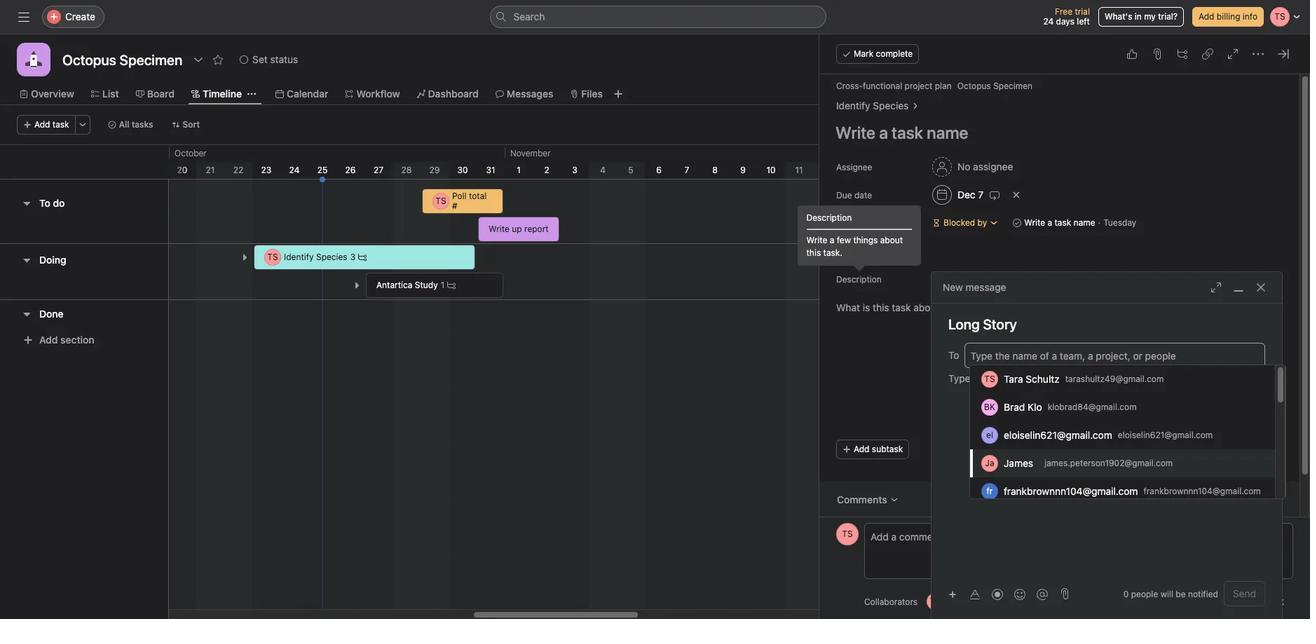 Task type: vqa. For each thing, say whether or not it's contained in the screenshot.
Files in the top of the page
yes



Task type: describe. For each thing, give the bounding box(es) containing it.
add billing info
[[1199, 11, 1258, 22]]

9
[[741, 165, 746, 175]]

write for write a few things about this task.
[[807, 235, 828, 245]]

sort
[[183, 119, 200, 130]]

due
[[836, 190, 852, 201]]

formatting image
[[970, 589, 981, 600]]

expand sidebar image
[[18, 11, 29, 22]]

task.
[[824, 248, 843, 258]]

1 inside november 1
[[517, 165, 521, 175]]

no assignee button
[[926, 154, 1020, 179]]

27
[[374, 165, 384, 175]]

ts down comments
[[842, 529, 853, 539]]

fields
[[898, 246, 919, 256]]

Add subject text field
[[932, 315, 1282, 334]]

1 vertical spatial species
[[316, 252, 348, 262]]

collapse task list for the section done image
[[21, 308, 32, 319]]

a for task
[[1048, 217, 1053, 228]]

october
[[175, 148, 207, 158]]

leave task
[[1235, 595, 1285, 607]]

create button
[[42, 6, 104, 28]]

overview
[[31, 88, 74, 100]]

write a few things about this task.
[[807, 235, 903, 258]]

add for add billing info
[[1199, 11, 1215, 22]]

search list box
[[490, 6, 826, 28]]

7 inside dropdown button
[[978, 189, 984, 201]]

description inside tooltip
[[807, 212, 852, 223]]

will
[[1161, 589, 1174, 599]]

dependencies
[[836, 218, 893, 229]]

notified
[[1188, 589, 1219, 599]]

all tasks button
[[101, 115, 160, 135]]

ts left insert an object image
[[930, 596, 941, 607]]

set status
[[253, 53, 298, 65]]

comments button
[[828, 487, 908, 513]]

0 horizontal spatial identify species
[[284, 252, 348, 262]]

leftcount image for 1
[[448, 281, 456, 290]]

about
[[880, 235, 903, 245]]

10
[[767, 165, 776, 175]]

what's
[[1105, 11, 1133, 22]]

collapse task list for the section to do image
[[21, 198, 32, 209]]

set status button
[[234, 50, 305, 69]]

antartica
[[377, 280, 413, 290]]

info
[[1243, 11, 1258, 22]]

31
[[486, 165, 495, 175]]

no
[[958, 161, 971, 172]]

task for add task
[[52, 119, 69, 130]]

search button
[[490, 6, 826, 28]]

mark complete button
[[836, 44, 919, 64]]

assignee
[[973, 161, 1013, 172]]

26
[[345, 165, 356, 175]]

0 vertical spatial identify
[[836, 100, 871, 111]]

identify species link
[[836, 98, 909, 114]]

11
[[795, 165, 803, 175]]

blocked by button
[[926, 213, 1005, 233]]

all
[[119, 119, 129, 130]]

total
[[469, 191, 487, 201]]

left
[[1077, 16, 1090, 27]]

board
[[147, 88, 175, 100]]

list
[[102, 88, 119, 100]]

name
[[1074, 217, 1096, 228]]

close image
[[1256, 282, 1267, 293]]

antartica study
[[377, 280, 438, 290]]

mark
[[854, 48, 874, 59]]

dialog containing identify species
[[820, 34, 1310, 619]]

by
[[978, 217, 987, 228]]

1 vertical spatial task
[[1055, 217, 1072, 228]]

november 1
[[510, 148, 551, 175]]

up
[[512, 224, 522, 234]]

show options image
[[193, 54, 204, 65]]

be
[[1176, 589, 1186, 599]]

doing button
[[39, 248, 66, 273]]

blocked
[[944, 217, 975, 228]]

what's in my trial?
[[1105, 11, 1178, 22]]

add billing info button
[[1193, 7, 1264, 27]]

this
[[807, 248, 821, 258]]

show inherited fields button
[[836, 244, 919, 258]]

board link
[[136, 86, 175, 102]]

leave
[[1235, 595, 1262, 607]]

0 likes. click to like this task image
[[1127, 48, 1138, 60]]

8
[[712, 165, 718, 175]]

workflow link
[[345, 86, 400, 102]]

write for write up report
[[489, 224, 510, 234]]

minimize image
[[1233, 282, 1245, 293]]

add tab image
[[613, 88, 624, 100]]

show subtasks for task identify species image
[[240, 253, 249, 262]]

tooltip containing description
[[798, 206, 920, 269]]

ts right show subtasks for task identify species image
[[267, 252, 278, 262]]

specimen
[[994, 81, 1033, 91]]

what's in my trial? button
[[1099, 7, 1184, 27]]

cross-functional project plan octopus specimen
[[836, 81, 1033, 91]]

21
[[206, 165, 215, 175]]

octopus
[[958, 81, 991, 91]]

expand popout to full screen image
[[1211, 282, 1222, 293]]

due date
[[836, 190, 872, 201]]

24 inside the free trial 24 days left
[[1044, 16, 1054, 27]]

few
[[837, 235, 851, 245]]

report
[[524, 224, 549, 234]]

28
[[401, 165, 412, 175]]

5
[[628, 165, 634, 175]]

0 vertical spatial species
[[873, 100, 909, 111]]

Task Name text field
[[827, 116, 1283, 149]]

add for add task
[[34, 119, 50, 130]]

date
[[855, 190, 872, 201]]



Task type: locate. For each thing, give the bounding box(es) containing it.
add inside add subtask "button"
[[854, 444, 870, 454]]

1 vertical spatial 24
[[289, 165, 300, 175]]

at mention image
[[1037, 589, 1048, 600]]

1 horizontal spatial leftcount image
[[448, 281, 456, 290]]

clear due date image
[[1013, 191, 1021, 199]]

rocket image
[[25, 51, 42, 68]]

0 vertical spatial description
[[807, 212, 852, 223]]

0 horizontal spatial write
[[489, 224, 510, 234]]

add subtask
[[854, 444, 903, 454]]

add section button
[[17, 327, 100, 353]]

octopus specimen link
[[958, 81, 1033, 91]]

ts
[[436, 196, 446, 206], [267, 252, 278, 262], [842, 529, 853, 539], [930, 596, 941, 607]]

1 horizontal spatial 3
[[572, 165, 578, 175]]

dashboard
[[428, 88, 479, 100]]

complete
[[876, 48, 913, 59]]

project
[[905, 81, 933, 91]]

trial
[[1075, 6, 1090, 17]]

1 vertical spatial identify
[[284, 252, 314, 262]]

dialog
[[820, 34, 1310, 619], [932, 272, 1282, 619]]

0 vertical spatial 1
[[517, 165, 521, 175]]

a for few
[[830, 235, 835, 245]]

1 horizontal spatial 1
[[517, 165, 521, 175]]

study
[[415, 280, 438, 290]]

0 vertical spatial task
[[52, 119, 69, 130]]

1 vertical spatial 3
[[350, 252, 356, 262]]

add subtask image
[[1177, 48, 1188, 60]]

3 left 4
[[572, 165, 578, 175]]

task left more actions icon
[[52, 119, 69, 130]]

calendar link
[[276, 86, 328, 102]]

2 vertical spatial task
[[1265, 595, 1285, 607]]

0 vertical spatial ts button
[[836, 523, 859, 546]]

done button
[[39, 301, 64, 326]]

main content containing identify species
[[820, 74, 1300, 561]]

timeline link
[[191, 86, 242, 102]]

task left name
[[1055, 217, 1072, 228]]

insert an object image
[[949, 590, 957, 598]]

1 horizontal spatial 24
[[1044, 16, 1054, 27]]

task right leave
[[1265, 595, 1285, 607]]

leftcount image right study
[[448, 281, 456, 290]]

1 vertical spatial 7
[[978, 189, 984, 201]]

7 left repeats 'icon'
[[978, 189, 984, 201]]

1 vertical spatial description
[[836, 274, 882, 285]]

add left billing
[[1199, 11, 1215, 22]]

ts button down comments
[[836, 523, 859, 546]]

workflow
[[357, 88, 400, 100]]

6
[[656, 165, 662, 175]]

3 up show subtasks for task antartica study icon on the left top of page
[[350, 252, 356, 262]]

task for leave task
[[1265, 595, 1285, 607]]

1 vertical spatial a
[[830, 235, 835, 245]]

poll
[[452, 191, 467, 201]]

add
[[1199, 11, 1215, 22], [34, 119, 50, 130], [39, 334, 58, 346], [854, 444, 870, 454]]

7 left 8
[[685, 165, 690, 175]]

add down done button on the left of page
[[39, 334, 58, 346]]

full screen image
[[1228, 48, 1239, 60]]

trial?
[[1158, 11, 1178, 22]]

0 vertical spatial 7
[[685, 165, 690, 175]]

inherited
[[860, 246, 895, 256]]

tooltip
[[798, 206, 920, 269]]

#
[[452, 201, 458, 211]]

free
[[1055, 6, 1073, 17]]

0 horizontal spatial a
[[830, 235, 835, 245]]

20
[[177, 165, 187, 175]]

send
[[1233, 588, 1256, 599]]

main content inside dialog
[[820, 74, 1300, 561]]

show subtasks for task antartica study image
[[353, 281, 361, 290]]

0 vertical spatial identify species
[[836, 100, 909, 111]]

24 left 25 on the top of page
[[289, 165, 300, 175]]

2 horizontal spatial write
[[1025, 217, 1046, 228]]

Type the name of a team, a project, or people text field
[[971, 347, 1187, 364]]

dashboard link
[[417, 86, 479, 102]]

to
[[39, 197, 50, 209], [949, 349, 960, 361]]

25
[[317, 165, 328, 175]]

1 horizontal spatial a
[[1048, 217, 1053, 228]]

0 horizontal spatial ts button
[[836, 523, 859, 546]]

timeline
[[203, 88, 242, 100]]

comments
[[837, 494, 887, 506]]

30
[[457, 165, 468, 175]]

1 horizontal spatial to
[[949, 349, 960, 361]]

0 horizontal spatial 3
[[350, 252, 356, 262]]

toolbar inside dialog
[[943, 584, 1055, 604]]

29
[[429, 165, 440, 175]]

identify right show subtasks for task identify species image
[[284, 252, 314, 262]]

add down overview link
[[34, 119, 50, 130]]

0 horizontal spatial identify
[[284, 252, 314, 262]]

1 down november
[[517, 165, 521, 175]]

do
[[53, 197, 65, 209]]

copy task link image
[[1202, 48, 1214, 60]]

files
[[582, 88, 603, 100]]

ts button left insert an object image
[[927, 593, 944, 610]]

collapse task list for the section doing image
[[21, 255, 32, 266]]

a inside write a few things about this task.
[[830, 235, 835, 245]]

0 horizontal spatial 1
[[441, 280, 445, 290]]

collaborators
[[865, 596, 918, 607]]

list link
[[91, 86, 119, 102]]

0 vertical spatial to
[[39, 197, 50, 209]]

24 left days on the right
[[1044, 16, 1054, 27]]

set
[[253, 53, 268, 65]]

dec 7 button
[[926, 182, 1007, 208]]

more actions image
[[78, 121, 87, 129]]

0 horizontal spatial 24
[[289, 165, 300, 175]]

in
[[1135, 11, 1142, 22]]

0 horizontal spatial leftcount image
[[358, 253, 367, 262]]

messages link
[[496, 86, 554, 102]]

all tasks
[[119, 119, 153, 130]]

2
[[544, 165, 549, 175]]

1 horizontal spatial task
[[1055, 217, 1072, 228]]

files link
[[570, 86, 603, 102]]

to do
[[39, 197, 65, 209]]

add inside add billing info button
[[1199, 11, 1215, 22]]

1 right study
[[441, 280, 445, 290]]

add for add section
[[39, 334, 58, 346]]

write left up
[[489, 224, 510, 234]]

cross-
[[836, 81, 863, 91]]

1 horizontal spatial 7
[[978, 189, 984, 201]]

write up this
[[807, 235, 828, 245]]

people
[[1132, 589, 1159, 599]]

write
[[1025, 217, 1046, 228], [489, 224, 510, 234], [807, 235, 828, 245]]

cross-functional project plan link
[[836, 81, 952, 91]]

attachments: add a file to this task, image
[[1152, 48, 1163, 60]]

add inside 'add section' button
[[39, 334, 58, 346]]

0 horizontal spatial to
[[39, 197, 50, 209]]

days
[[1056, 16, 1075, 27]]

None text field
[[59, 47, 186, 72]]

task inside button
[[52, 119, 69, 130]]

1 horizontal spatial ts button
[[927, 593, 944, 610]]

emoji image
[[1015, 589, 1026, 600]]

subtask
[[872, 444, 903, 454]]

write for write a task name
[[1025, 217, 1046, 228]]

section
[[60, 334, 94, 346]]

doing
[[39, 254, 66, 266]]

my
[[1144, 11, 1156, 22]]

add inside add task button
[[34, 119, 50, 130]]

1 horizontal spatial identify
[[836, 100, 871, 111]]

add to starred image
[[213, 54, 224, 65]]

2 horizontal spatial task
[[1265, 595, 1285, 607]]

1 vertical spatial to
[[949, 349, 960, 361]]

0 vertical spatial 24
[[1044, 16, 1054, 27]]

a inside dialog
[[1048, 217, 1053, 228]]

0 vertical spatial leftcount image
[[358, 253, 367, 262]]

4
[[600, 165, 606, 175]]

dec 7
[[958, 189, 984, 201]]

0 horizontal spatial species
[[316, 252, 348, 262]]

dialog containing new message
[[932, 272, 1282, 619]]

0 vertical spatial a
[[1048, 217, 1053, 228]]

overview link
[[20, 86, 74, 102]]

a left name
[[1048, 217, 1053, 228]]

show
[[836, 246, 858, 256]]

november
[[510, 148, 551, 158]]

poll total #
[[452, 191, 487, 211]]

record a video image
[[992, 589, 1003, 600]]

23
[[261, 165, 272, 175]]

write left name
[[1025, 217, 1046, 228]]

new message
[[943, 281, 1006, 293]]

main content
[[820, 74, 1300, 561]]

1 horizontal spatial write
[[807, 235, 828, 245]]

to for to do
[[39, 197, 50, 209]]

tuesday
[[1104, 217, 1137, 228]]

a left 'few'
[[830, 235, 835, 245]]

identify down cross- at the right of the page
[[836, 100, 871, 111]]

search
[[514, 11, 545, 22]]

tab actions image
[[247, 90, 256, 98]]

repeats image
[[989, 189, 1001, 201]]

1 vertical spatial identify species
[[284, 252, 348, 262]]

calendar
[[287, 88, 328, 100]]

close details image
[[1278, 48, 1289, 60]]

write inside main content
[[1025, 217, 1046, 228]]

more actions for this task image
[[1253, 48, 1264, 60]]

identify species
[[836, 100, 909, 111], [284, 252, 348, 262]]

to do button
[[39, 191, 65, 216]]

tasks
[[132, 119, 153, 130]]

leave task button
[[1212, 589, 1294, 614]]

description up 'few'
[[807, 212, 852, 223]]

to for to
[[949, 349, 960, 361]]

status
[[270, 53, 298, 65]]

7
[[685, 165, 690, 175], [978, 189, 984, 201]]

leftcount image up show subtasks for task antartica study icon on the left top of page
[[358, 253, 367, 262]]

leftcount image for 3
[[358, 253, 367, 262]]

things
[[854, 235, 878, 245]]

ts left the #
[[436, 196, 446, 206]]

1 vertical spatial leftcount image
[[448, 281, 456, 290]]

3
[[572, 165, 578, 175], [350, 252, 356, 262]]

sort button
[[165, 115, 206, 135]]

write inside write a few things about this task.
[[807, 235, 828, 245]]

add or remove collaborators image
[[992, 597, 1000, 606]]

1 vertical spatial 1
[[441, 280, 445, 290]]

add section
[[39, 334, 94, 346]]

0 horizontal spatial 7
[[685, 165, 690, 175]]

task inside button
[[1265, 595, 1285, 607]]

1 horizontal spatial identify species
[[836, 100, 909, 111]]

assignee
[[836, 162, 873, 172]]

add task
[[34, 119, 69, 130]]

description down show
[[836, 274, 882, 285]]

0 vertical spatial 3
[[572, 165, 578, 175]]

functional
[[863, 81, 903, 91]]

1 vertical spatial ts button
[[927, 593, 944, 610]]

toolbar
[[943, 584, 1055, 604]]

leftcount image
[[358, 253, 367, 262], [448, 281, 456, 290]]

0 people will be notified
[[1124, 589, 1219, 599]]

to inside to do "button"
[[39, 197, 50, 209]]

add left subtask
[[854, 444, 870, 454]]

send button
[[1224, 581, 1266, 607]]

24
[[1044, 16, 1054, 27], [289, 165, 300, 175]]

1 horizontal spatial species
[[873, 100, 909, 111]]

1
[[517, 165, 521, 175], [441, 280, 445, 290]]

add for add subtask
[[854, 444, 870, 454]]

0 horizontal spatial task
[[52, 119, 69, 130]]



